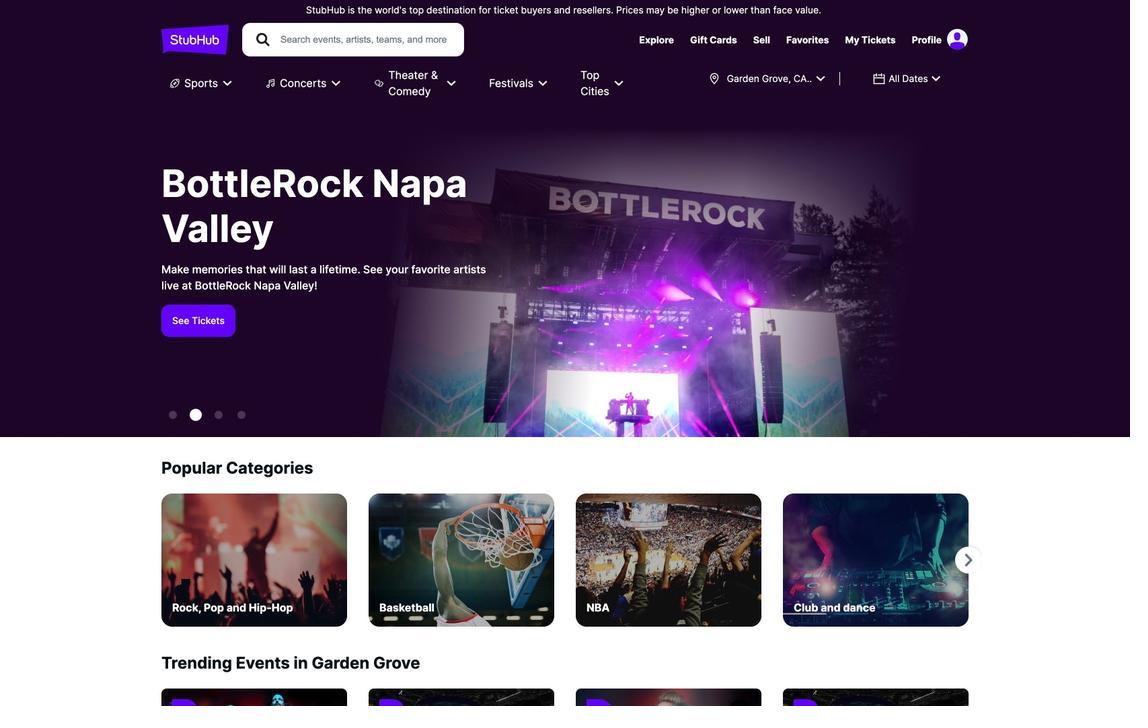 Task type: describe. For each thing, give the bounding box(es) containing it.
3 - nate bargatze image
[[237, 411, 246, 419]]

1 - bottlerock napa valley image
[[190, 409, 202, 421]]

2 - kenny chesney image
[[215, 411, 223, 419]]



Task type: vqa. For each thing, say whether or not it's contained in the screenshot.
3 - Nate Bargatze icon
yes



Task type: locate. For each thing, give the bounding box(es) containing it.
Search events, artists, teams, and more field
[[279, 32, 451, 47]]

0 - mlb image
[[169, 411, 177, 419]]

None field
[[700, 67, 834, 91], [864, 67, 950, 91], [700, 67, 834, 91], [864, 67, 950, 91]]

stubhub image
[[161, 23, 229, 57]]



